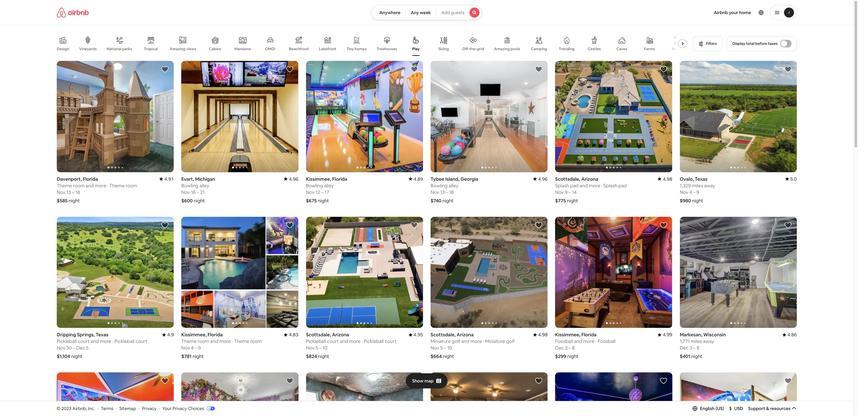 Task type: locate. For each thing, give the bounding box(es) containing it.
10 for miniature
[[447, 345, 452, 351]]

night right $980
[[692, 198, 704, 204]]

privacy left your
[[142, 406, 157, 411]]

· inside scottsdale, arizona pickleball court and more · pickleball court nov 5 – 10 $824 night
[[362, 338, 363, 344]]

1 horizontal spatial dec
[[555, 345, 564, 351]]

1 8 from the left
[[572, 345, 575, 351]]

scottsdale,
[[555, 176, 581, 182], [431, 332, 456, 338], [306, 332, 331, 338]]

away down wisconsin
[[703, 338, 715, 344]]

10 inside scottsdale, arizona pickleball court and more · pickleball court nov 5 – 10 $824 night
[[323, 345, 327, 351]]

4.9 out of 5 average rating image
[[162, 332, 174, 338]]

add to wishlist: dripping springs, texas image
[[161, 221, 169, 229]]

alley inside evart, michigan bowling alley nov 16 – 21 $600 night
[[199, 183, 209, 189]]

0 horizontal spatial privacy
[[142, 406, 157, 411]]

scottsdale, for pickleball
[[306, 332, 331, 338]]

amazing left pools
[[494, 46, 510, 51]]

miles for 9
[[692, 183, 704, 189]]

1 horizontal spatial add to wishlist: scottsdale, arizona image
[[535, 221, 543, 229]]

alley for 4.89
[[324, 183, 334, 189]]

kissimmee, inside kissimmee, florida theme room and more · theme room nov 4 – 9 $781 night
[[181, 332, 207, 338]]

0 horizontal spatial add to wishlist: kissimmee, florida image
[[286, 377, 294, 385]]

pad
[[570, 183, 579, 189], [619, 183, 627, 189]]

night inside evart, michigan bowling alley nov 16 – 21 $600 night
[[194, 198, 205, 204]]

show map button
[[406, 373, 448, 388]]

– inside dripping springs, texas pickleball court and more · pickleball court nov 30 – dec 5 $1,104 night
[[73, 345, 75, 351]]

1 horizontal spatial bowling
[[306, 183, 323, 189]]

night down '30'
[[71, 354, 82, 359]]

1 horizontal spatial privacy
[[173, 406, 187, 411]]

2 horizontal spatial kissimmee,
[[555, 332, 581, 338]]

1 horizontal spatial miniature
[[485, 338, 505, 344]]

30
[[66, 345, 72, 351]]

1 horizontal spatial 10
[[447, 345, 452, 351]]

texas right ovalo,
[[695, 176, 708, 182]]

5 inside "scottsdale, arizona miniature golf and more · miniature golf nov 5 – 10 $664 night"
[[440, 345, 443, 351]]

nov inside evart, michigan bowling alley nov 16 – 21 $600 night
[[181, 189, 190, 195]]

kissimmee, florida theme room and more · theme room nov 4 – 9 $781 night
[[181, 332, 262, 359]]

kissimmee, up $299
[[555, 332, 581, 338]]

add to wishlist: clermont, florida image
[[535, 377, 543, 385]]

more for davenport, florida theme room and more · theme room nov 13 – 18 $585 night
[[95, 183, 106, 189]]

and inside scottsdale, arizona pickleball court and more · pickleball court nov 5 – 10 $824 night
[[340, 338, 348, 344]]

alley down michigan
[[199, 183, 209, 189]]

3 alley from the left
[[324, 183, 334, 189]]

total
[[747, 41, 755, 46]]

more inside "scottsdale, arizona miniature golf and more · miniature golf nov 5 – 10 $664 night"
[[471, 338, 482, 344]]

night right the $585
[[69, 198, 80, 204]]

florida
[[83, 176, 98, 182], [332, 176, 347, 182], [208, 332, 223, 338], [582, 332, 597, 338]]

your privacy choices
[[163, 406, 204, 411]]

0 horizontal spatial 4.96
[[289, 176, 299, 182]]

1 horizontal spatial arizona
[[457, 332, 474, 338]]

add to wishlist: davenport, florida image
[[161, 66, 169, 73], [660, 377, 668, 385]]

bowling inside kissimmee, florida bowling alley nov 12 – 17 $675 night
[[306, 183, 323, 189]]

add to wishlist: kissimmee, florida image
[[286, 377, 294, 385], [785, 377, 792, 385]]

1 18 from the left
[[75, 189, 80, 195]]

parks
[[122, 46, 132, 51]]

0 horizontal spatial 13
[[66, 189, 71, 195]]

·
[[107, 183, 108, 189], [602, 183, 603, 189], [112, 338, 113, 344], [232, 338, 233, 344], [483, 338, 484, 344], [596, 338, 597, 344], [362, 338, 363, 344], [98, 406, 99, 411], [116, 406, 117, 411], [139, 406, 140, 411], [159, 406, 160, 411]]

guests
[[451, 10, 465, 15]]

nov up "$664"
[[431, 345, 439, 351]]

scottsdale, inside scottsdale, arizona pickleball court and more · pickleball court nov 5 – 10 $824 night
[[306, 332, 331, 338]]

away right 1,329
[[705, 183, 716, 189]]

arizona inside scottsdale, arizona pickleball court and more · pickleball court nov 5 – 10 $824 night
[[332, 332, 349, 338]]

1 horizontal spatial add to wishlist: kissimmee, florida image
[[411, 66, 418, 73]]

0 horizontal spatial foosball
[[555, 338, 573, 344]]

more for scottsdale, arizona splash pad and more · splash pad nov 9 – 14 $775 night
[[589, 183, 601, 189]]

pickleball
[[57, 338, 77, 344], [114, 338, 134, 344], [306, 338, 326, 344], [364, 338, 384, 344]]

9 inside the "ovalo, texas 1,329 miles away nov 4 – 9 $980 night"
[[697, 189, 700, 195]]

more for scottsdale, arizona miniature golf and more · miniature golf nov 5 – 10 $664 night
[[471, 338, 482, 344]]

1 horizontal spatial foosball
[[598, 338, 616, 344]]

2 horizontal spatial arizona
[[582, 176, 599, 182]]

miniature
[[431, 338, 451, 344], [485, 338, 505, 344]]

nov left 12
[[306, 189, 315, 195]]

add to wishlist: scottsdale, arizona image for scottsdale, arizona splash pad and more · splash pad nov 9 – 14 $775 night
[[660, 66, 668, 73]]

1 horizontal spatial scottsdale,
[[431, 332, 456, 338]]

0 vertical spatial add to wishlist: davenport, florida image
[[161, 66, 169, 73]]

– inside tybee island, georgia bowling alley nov 13 – 18 $740 night
[[446, 189, 448, 195]]

3 inside markesan, wisconsin 1,771 miles away dec 3 – 8 $401 night
[[690, 345, 693, 351]]

kissimmee, inside kissimmee, florida bowling alley nov 12 – 17 $675 night
[[306, 176, 331, 182]]

2 5 from the left
[[440, 345, 443, 351]]

4 up $781
[[191, 345, 194, 351]]

2 horizontal spatial add to wishlist: scottsdale, arizona image
[[660, 66, 668, 73]]

0 horizontal spatial 10
[[323, 345, 327, 351]]

golf
[[452, 338, 460, 344], [506, 338, 515, 344]]

scottsdale, up $824
[[306, 332, 331, 338]]

– inside evart, michigan bowling alley nov 16 – 21 $600 night
[[197, 189, 199, 195]]

kissimmee, up 12
[[306, 176, 331, 182]]

0 horizontal spatial 3
[[565, 345, 568, 351]]

dec
[[76, 345, 85, 351], [555, 345, 564, 351], [680, 345, 689, 351]]

4 court from the left
[[385, 338, 397, 344]]

bowling down tybee
[[431, 183, 448, 189]]

dec up $299
[[555, 345, 564, 351]]

1 horizontal spatial 9
[[565, 189, 568, 195]]

kissimmee, for theme
[[181, 332, 207, 338]]

4.83
[[289, 332, 299, 338]]

nov inside scottsdale, arizona pickleball court and more · pickleball court nov 5 – 10 $824 night
[[306, 345, 315, 351]]

nov inside kissimmee, florida bowling alley nov 12 – 17 $675 night
[[306, 189, 315, 195]]

georgia
[[461, 176, 478, 182]]

add to wishlist: ovalo, texas image
[[785, 66, 792, 73]]

alley down island, on the right of page
[[449, 183, 459, 189]]

0 horizontal spatial arizona
[[332, 332, 349, 338]]

nov inside the "ovalo, texas 1,329 miles away nov 4 – 9 $980 night"
[[680, 189, 689, 195]]

0 horizontal spatial 8
[[572, 345, 575, 351]]

amazing for amazing views
[[170, 46, 185, 51]]

tropical
[[144, 46, 158, 51]]

views
[[186, 46, 196, 51]]

3 court from the left
[[327, 338, 339, 344]]

10 inside "scottsdale, arizona miniature golf and more · miniature golf nov 5 – 10 $664 night"
[[447, 345, 452, 351]]

2 pad from the left
[[619, 183, 627, 189]]

and for scottsdale, arizona miniature golf and more · miniature golf nov 5 – 10 $664 night
[[461, 338, 470, 344]]

1 horizontal spatial add to wishlist: kissimmee, florida image
[[785, 377, 792, 385]]

1 horizontal spatial 13
[[440, 189, 445, 195]]

texas inside dripping springs, texas pickleball court and more · pickleball court nov 30 – dec 5 $1,104 night
[[96, 332, 108, 338]]

1 vertical spatial miles
[[691, 338, 702, 344]]

evart,
[[181, 176, 194, 182]]

group
[[57, 31, 690, 56], [57, 61, 174, 172], [181, 61, 299, 172], [306, 61, 423, 172], [431, 61, 548, 172], [555, 61, 673, 172], [680, 61, 797, 172], [57, 217, 174, 328], [181, 217, 299, 328], [306, 217, 423, 328], [431, 217, 548, 328], [555, 217, 673, 328], [680, 217, 797, 328], [57, 373, 174, 416], [181, 373, 299, 416], [306, 373, 423, 416], [431, 373, 548, 416], [555, 373, 673, 416], [680, 373, 797, 416]]

florida inside kissimmee, florida foosball and more · foosball dec 3 – 8 $299 night
[[582, 332, 597, 338]]

0 vertical spatial texas
[[695, 176, 708, 182]]

your
[[729, 10, 739, 15]]

davenport,
[[57, 176, 82, 182]]

tiny homes
[[347, 46, 367, 51]]

alley for 4.96
[[199, 183, 209, 189]]

nov left 16
[[181, 189, 190, 195]]

13
[[66, 189, 71, 195], [440, 189, 445, 195]]

2 horizontal spatial alley
[[449, 183, 459, 189]]

4.98 for scottsdale, arizona splash pad and more · splash pad nov 9 – 14 $775 night
[[663, 176, 673, 182]]

night right $824
[[318, 354, 329, 359]]

0 horizontal spatial alley
[[199, 183, 209, 189]]

1 horizontal spatial 5
[[316, 345, 318, 351]]

support & resources button
[[749, 406, 797, 411]]

1 horizontal spatial pad
[[619, 183, 627, 189]]

texas right springs,
[[96, 332, 108, 338]]

2 alley from the left
[[449, 183, 459, 189]]

kissimmee, inside kissimmee, florida foosball and more · foosball dec 3 – 8 $299 night
[[555, 332, 581, 338]]

bowling for michigan
[[181, 183, 198, 189]]

farms
[[644, 46, 655, 51]]

2 13 from the left
[[440, 189, 445, 195]]

1 horizontal spatial 4
[[690, 189, 693, 195]]

0 horizontal spatial 5
[[86, 345, 89, 351]]

none search field containing anywhere
[[372, 5, 482, 20]]

bowling down evart,
[[181, 183, 198, 189]]

0 horizontal spatial 9
[[198, 345, 201, 351]]

arizona inside scottsdale, arizona splash pad and more · splash pad nov 9 – 14 $775 night
[[582, 176, 599, 182]]

michigan
[[195, 176, 215, 182]]

1 vertical spatial away
[[703, 338, 715, 344]]

5 up $824
[[316, 345, 318, 351]]

away inside markesan, wisconsin 1,771 miles away dec 3 – 8 $401 night
[[703, 338, 715, 344]]

amazing pools
[[494, 46, 521, 51]]

add to wishlist: scottsdale, arizona image
[[660, 66, 668, 73], [411, 221, 418, 229], [535, 221, 543, 229]]

4 down 1,329
[[690, 189, 693, 195]]

4.96
[[289, 176, 299, 182], [538, 176, 548, 182]]

1 3 from the left
[[565, 345, 568, 351]]

1 bowling from the left
[[181, 183, 198, 189]]

0 horizontal spatial dec
[[76, 345, 85, 351]]

1 vertical spatial 4
[[191, 345, 194, 351]]

and for kissimmee, florida theme room and more · theme room nov 4 – 9 $781 night
[[210, 338, 218, 344]]

bowling
[[181, 183, 198, 189], [431, 183, 448, 189], [306, 183, 323, 189]]

2 18 from the left
[[449, 189, 454, 195]]

privacy right your
[[173, 406, 187, 411]]

1 horizontal spatial 4.96
[[538, 176, 548, 182]]

nov up $775
[[555, 189, 564, 195]]

5.0
[[791, 176, 797, 182]]

alley
[[199, 183, 209, 189], [449, 183, 459, 189], [324, 183, 334, 189]]

– inside markesan, wisconsin 1,771 miles away dec 3 – 8 $401 night
[[694, 345, 696, 351]]

castles
[[588, 46, 601, 51]]

pools
[[511, 46, 521, 51]]

– inside kissimmee, florida bowling alley nov 12 – 17 $675 night
[[321, 189, 324, 195]]

add to wishlist: kissimmee, florida image for 4.83
[[286, 221, 294, 229]]

3 dec from the left
[[680, 345, 689, 351]]

1 horizontal spatial alley
[[324, 183, 334, 189]]

nov up $824
[[306, 345, 315, 351]]

nov left '30'
[[57, 345, 65, 351]]

florida inside kissimmee, florida bowling alley nov 12 – 17 $675 night
[[332, 176, 347, 182]]

1 vertical spatial add to wishlist: davenport, florida image
[[660, 377, 668, 385]]

mansions
[[234, 46, 251, 51]]

night right $781
[[193, 354, 204, 359]]

design
[[57, 46, 69, 51]]

wisconsin
[[704, 332, 726, 338]]

0 horizontal spatial add to wishlist: scottsdale, arizona image
[[411, 221, 418, 229]]

away for texas
[[705, 183, 716, 189]]

florida inside davenport, florida theme room and more · theme room nov 13 – 18 $585 night
[[83, 176, 98, 182]]

boats
[[672, 46, 682, 51]]

– inside the "ovalo, texas 1,329 miles away nov 4 – 9 $980 night"
[[694, 189, 696, 195]]

dec inside dripping springs, texas pickleball court and more · pickleball court nov 30 – dec 5 $1,104 night
[[76, 345, 85, 351]]

kissimmee,
[[306, 176, 331, 182], [181, 332, 207, 338], [555, 332, 581, 338]]

2 horizontal spatial bowling
[[431, 183, 448, 189]]

$299
[[555, 354, 567, 359]]

amazing left views
[[170, 46, 185, 51]]

1 horizontal spatial texas
[[695, 176, 708, 182]]

0 horizontal spatial miniature
[[431, 338, 451, 344]]

miles right 1,329
[[692, 183, 704, 189]]

5 down springs,
[[86, 345, 89, 351]]

1 privacy from the left
[[142, 406, 157, 411]]

3 down 1,771
[[690, 345, 693, 351]]

lakefront
[[319, 46, 336, 51]]

more inside scottsdale, arizona splash pad and more · splash pad nov 9 – 14 $775 night
[[589, 183, 601, 189]]

cabins
[[209, 46, 221, 51]]

1 alley from the left
[[199, 183, 209, 189]]

miles inside the "ovalo, texas 1,329 miles away nov 4 – 9 $980 night"
[[692, 183, 704, 189]]

18 down island, on the right of page
[[449, 189, 454, 195]]

and inside "scottsdale, arizona miniature golf and more · miniature golf nov 5 – 10 $664 night"
[[461, 338, 470, 344]]

2 horizontal spatial add to wishlist: kissimmee, florida image
[[660, 221, 668, 229]]

17
[[325, 189, 329, 195]]

dec down 1,771
[[680, 345, 689, 351]]

2 foosball from the left
[[598, 338, 616, 344]]

add to wishlist: markesan, wisconsin image
[[785, 221, 792, 229]]

0 horizontal spatial golf
[[452, 338, 460, 344]]

florida for dec 3 – 8
[[582, 332, 597, 338]]

0 horizontal spatial bowling
[[181, 183, 198, 189]]

0 vertical spatial miles
[[692, 183, 704, 189]]

and inside scottsdale, arizona splash pad and more · splash pad nov 9 – 14 $775 night
[[580, 183, 588, 189]]

miles
[[692, 183, 704, 189], [691, 338, 702, 344]]

– inside "scottsdale, arizona miniature golf and more · miniature golf nov 5 – 10 $664 night"
[[444, 345, 446, 351]]

bowling inside evart, michigan bowling alley nov 16 – 21 $600 night
[[181, 183, 198, 189]]

0 horizontal spatial splash
[[555, 183, 569, 189]]

nov up $740
[[431, 189, 439, 195]]

1 horizontal spatial add to wishlist: davenport, florida image
[[660, 377, 668, 385]]

nov up $781
[[181, 345, 190, 351]]

0 horizontal spatial add to wishlist: davenport, florida image
[[161, 66, 169, 73]]

nov down 1,329
[[680, 189, 689, 195]]

night down 21
[[194, 198, 205, 204]]

night right $401
[[692, 354, 703, 359]]

night inside dripping springs, texas pickleball court and more · pickleball court nov 30 – dec 5 $1,104 night
[[71, 354, 82, 359]]

nov inside scottsdale, arizona splash pad and more · splash pad nov 9 – 14 $775 night
[[555, 189, 564, 195]]

more inside scottsdale, arizona pickleball court and more · pickleball court nov 5 – 10 $824 night
[[349, 338, 361, 344]]

caves
[[617, 46, 628, 51]]

privacy
[[142, 406, 157, 411], [173, 406, 187, 411]]

4.98 for scottsdale, arizona miniature golf and more · miniature golf nov 5 – 10 $664 night
[[538, 332, 548, 338]]

0 vertical spatial away
[[705, 183, 716, 189]]

1 dec from the left
[[76, 345, 85, 351]]

8 inside markesan, wisconsin 1,771 miles away dec 3 – 8 $401 night
[[697, 345, 700, 351]]

scottsdale, inside scottsdale, arizona splash pad and more · splash pad nov 9 – 14 $775 night
[[555, 176, 581, 182]]

away inside the "ovalo, texas 1,329 miles away nov 4 – 9 $980 night"
[[705, 183, 716, 189]]

1 13 from the left
[[66, 189, 71, 195]]

5 up "$664"
[[440, 345, 443, 351]]

scottsdale, up "$664"
[[431, 332, 456, 338]]

add to wishlist: kissimmee, florida image
[[411, 66, 418, 73], [286, 221, 294, 229], [660, 221, 668, 229]]

2 horizontal spatial 9
[[697, 189, 700, 195]]

play
[[413, 46, 420, 51]]

1 horizontal spatial 8
[[697, 345, 700, 351]]

4.98 out of 5 average rating image
[[533, 332, 548, 338]]

0 horizontal spatial pad
[[570, 183, 579, 189]]

scottsdale, up 14
[[555, 176, 581, 182]]

scottsdale, inside "scottsdale, arizona miniature golf and more · miniature golf nov 5 – 10 $664 night"
[[431, 332, 456, 338]]

miles inside markesan, wisconsin 1,771 miles away dec 3 – 8 $401 night
[[691, 338, 702, 344]]

9 inside kissimmee, florida theme room and more · theme room nov 4 – 9 $781 night
[[198, 345, 201, 351]]

2 horizontal spatial dec
[[680, 345, 689, 351]]

night down 17
[[318, 198, 329, 204]]

markesan, wisconsin 1,771 miles away dec 3 – 8 $401 night
[[680, 332, 726, 359]]

– inside scottsdale, arizona splash pad and more · splash pad nov 9 – 14 $775 night
[[569, 189, 571, 195]]

2 horizontal spatial 5
[[440, 345, 443, 351]]

alley inside kissimmee, florida bowling alley nov 12 – 17 $675 night
[[324, 183, 334, 189]]

amazing
[[170, 46, 185, 51], [494, 46, 510, 51]]

arizona inside "scottsdale, arizona miniature golf and more · miniature golf nov 5 – 10 $664 night"
[[457, 332, 474, 338]]

display total before taxes button
[[728, 36, 797, 51]]

court
[[78, 338, 90, 344], [135, 338, 147, 344], [327, 338, 339, 344], [385, 338, 397, 344]]

night inside kissimmee, florida bowling alley nov 12 – 17 $675 night
[[318, 198, 329, 204]]

nov
[[57, 189, 65, 195], [181, 189, 190, 195], [431, 189, 439, 195], [555, 189, 564, 195], [306, 189, 315, 195], [680, 189, 689, 195], [57, 345, 65, 351], [181, 345, 190, 351], [431, 345, 439, 351], [306, 345, 315, 351]]

0 horizontal spatial kissimmee,
[[181, 332, 207, 338]]

2 court from the left
[[135, 338, 147, 344]]

1 5 from the left
[[86, 345, 89, 351]]

0 vertical spatial 4.98
[[663, 176, 673, 182]]

0 horizontal spatial scottsdale,
[[306, 332, 331, 338]]

None search field
[[372, 5, 482, 20]]

scottsdale, arizona miniature golf and more · miniature golf nov 5 – 10 $664 night
[[431, 332, 515, 359]]

13 inside tybee island, georgia bowling alley nov 13 – 18 $740 night
[[440, 189, 445, 195]]

3 up $299
[[565, 345, 568, 351]]

© 2023 airbnb, inc. ·
[[57, 406, 99, 411]]

1 horizontal spatial 3
[[690, 345, 693, 351]]

1 vertical spatial texas
[[96, 332, 108, 338]]

5
[[86, 345, 89, 351], [440, 345, 443, 351], [316, 345, 318, 351]]

arizona
[[582, 176, 599, 182], [457, 332, 474, 338], [332, 332, 349, 338]]

12
[[316, 189, 320, 195]]

0 horizontal spatial 4
[[191, 345, 194, 351]]

1 horizontal spatial amazing
[[494, 46, 510, 51]]

0 vertical spatial 4
[[690, 189, 693, 195]]

night inside "scottsdale, arizona miniature golf and more · miniature golf nov 5 – 10 $664 night"
[[443, 354, 454, 359]]

miles down markesan,
[[691, 338, 702, 344]]

week
[[420, 10, 431, 15]]

0 horizontal spatial texas
[[96, 332, 108, 338]]

nov inside kissimmee, florida theme room and more · theme room nov 4 – 9 $781 night
[[181, 345, 190, 351]]

2 3 from the left
[[690, 345, 693, 351]]

2 bowling from the left
[[431, 183, 448, 189]]

1 4.96 from the left
[[289, 176, 299, 182]]

3 5 from the left
[[316, 345, 318, 351]]

0 horizontal spatial 4.98
[[538, 332, 548, 338]]

1 horizontal spatial 4.98
[[663, 176, 673, 182]]

1 vertical spatial 4.98
[[538, 332, 548, 338]]

group containing national parks
[[57, 31, 690, 56]]

night right $299
[[568, 354, 579, 359]]

taxes
[[769, 41, 778, 46]]

night down 14
[[567, 198, 578, 204]]

more inside kissimmee, florida theme room and more · theme room nov 4 – 9 $781 night
[[219, 338, 231, 344]]

2 4.96 from the left
[[538, 176, 548, 182]]

night right $740
[[443, 198, 454, 204]]

night inside scottsdale, arizona pickleball court and more · pickleball court nov 5 – 10 $824 night
[[318, 354, 329, 359]]

2 dec from the left
[[555, 345, 564, 351]]

florida inside kissimmee, florida theme room and more · theme room nov 4 – 9 $781 night
[[208, 332, 223, 338]]

markesan,
[[680, 332, 703, 338]]

kissimmee, up $781
[[181, 332, 207, 338]]

5 inside scottsdale, arizona pickleball court and more · pickleball court nov 5 – 10 $824 night
[[316, 345, 318, 351]]

vineyards
[[79, 46, 97, 51]]

and inside kissimmee, florida theme room and more · theme room nov 4 – 9 $781 night
[[210, 338, 218, 344]]

and inside davenport, florida theme room and more · theme room nov 13 – 18 $585 night
[[86, 183, 94, 189]]

dec inside kissimmee, florida foosball and more · foosball dec 3 – 8 $299 night
[[555, 345, 564, 351]]

airbnb your home link
[[711, 6, 755, 19]]

dripping
[[57, 332, 76, 338]]

0 horizontal spatial amazing
[[170, 46, 185, 51]]

add to wishlist: davenport, florida image
[[161, 377, 169, 385]]

nov up the $585
[[57, 189, 65, 195]]

ovalo,
[[680, 176, 694, 182]]

more for scottsdale, arizona pickleball court and more · pickleball court nov 5 – 10 $824 night
[[349, 338, 361, 344]]

0 horizontal spatial 18
[[75, 189, 80, 195]]

dec right '30'
[[76, 345, 85, 351]]

0 horizontal spatial add to wishlist: kissimmee, florida image
[[286, 221, 294, 229]]

$ usd
[[730, 406, 744, 411]]

2 add to wishlist: kissimmee, florida image from the left
[[785, 377, 792, 385]]

13 up $740
[[440, 189, 445, 195]]

night inside scottsdale, arizona splash pad and more · splash pad nov 9 – 14 $775 night
[[567, 198, 578, 204]]

18 down davenport,
[[75, 189, 80, 195]]

kissimmee, for bowling
[[306, 176, 331, 182]]

evart, michigan bowling alley nov 16 – 21 $600 night
[[181, 176, 215, 204]]

1 horizontal spatial splash
[[604, 183, 618, 189]]

13 up the $585
[[66, 189, 71, 195]]

night
[[69, 198, 80, 204], [194, 198, 205, 204], [443, 198, 454, 204], [567, 198, 578, 204], [318, 198, 329, 204], [692, 198, 704, 204], [71, 354, 82, 359], [193, 354, 204, 359], [443, 354, 454, 359], [568, 354, 579, 359], [318, 354, 329, 359], [692, 354, 703, 359]]

1 10 from the left
[[447, 345, 452, 351]]

$401
[[680, 354, 691, 359]]

night right "$664"
[[443, 354, 454, 359]]

bowling up 12
[[306, 183, 323, 189]]

treehouses
[[377, 46, 397, 51]]

1 splash from the left
[[555, 183, 569, 189]]

4.95 out of 5 average rating image
[[409, 332, 423, 338]]

3 pickleball from the left
[[306, 338, 326, 344]]

2 miniature from the left
[[485, 338, 505, 344]]

2 8 from the left
[[697, 345, 700, 351]]

2 10 from the left
[[323, 345, 327, 351]]

3 bowling from the left
[[306, 183, 323, 189]]

more inside davenport, florida theme room and more · theme room nov 13 – 18 $585 night
[[95, 183, 106, 189]]

nov inside "scottsdale, arizona miniature golf and more · miniature golf nov 5 – 10 $664 night"
[[431, 345, 439, 351]]

1 horizontal spatial 18
[[449, 189, 454, 195]]

2 horizontal spatial scottsdale,
[[555, 176, 581, 182]]

arizona for pad
[[582, 176, 599, 182]]

alley up 17
[[324, 183, 334, 189]]

2 privacy from the left
[[173, 406, 187, 411]]

1 horizontal spatial golf
[[506, 338, 515, 344]]

9 inside scottsdale, arizona splash pad and more · splash pad nov 9 – 14 $775 night
[[565, 189, 568, 195]]

5 for scottsdale, arizona miniature golf and more · miniature golf nov 5 – 10 $664 night
[[440, 345, 443, 351]]

1 horizontal spatial kissimmee,
[[306, 176, 331, 182]]

1 add to wishlist: kissimmee, florida image from the left
[[286, 377, 294, 385]]



Task type: vqa. For each thing, say whether or not it's contained in the screenshot.
$417 Total button
no



Task type: describe. For each thing, give the bounding box(es) containing it.
resources
[[771, 406, 791, 411]]

choices
[[188, 406, 204, 411]]

alley inside tybee island, georgia bowling alley nov 13 – 18 $740 night
[[449, 183, 459, 189]]

scottsdale, arizona splash pad and more · splash pad nov 9 – 14 $775 night
[[555, 176, 627, 204]]

ovalo, texas 1,329 miles away nov 4 – 9 $980 night
[[680, 176, 716, 204]]

night inside davenport, florida theme room and more · theme room nov 13 – 18 $585 night
[[69, 198, 80, 204]]

1 pad from the left
[[570, 183, 579, 189]]

add
[[442, 10, 450, 15]]

21
[[200, 189, 205, 195]]

florida for nov 13 – 18
[[83, 176, 98, 182]]

– inside kissimmee, florida theme room and more · theme room nov 4 – 9 $781 night
[[195, 345, 197, 351]]

4.89
[[414, 176, 423, 182]]

night inside kissimmee, florida theme room and more · theme room nov 4 – 9 $781 night
[[193, 354, 204, 359]]

· inside "scottsdale, arizona miniature golf and more · miniature golf nov 5 – 10 $664 night"
[[483, 338, 484, 344]]

national parks
[[107, 46, 132, 51]]

1 golf from the left
[[452, 338, 460, 344]]

1 court from the left
[[78, 338, 90, 344]]

– inside davenport, florida theme room and more · theme room nov 13 – 18 $585 night
[[72, 189, 74, 195]]

night inside the "ovalo, texas 1,329 miles away nov 4 – 9 $980 night"
[[692, 198, 704, 204]]

8 inside kissimmee, florida foosball and more · foosball dec 3 – 8 $299 night
[[572, 345, 575, 351]]

©
[[57, 406, 60, 411]]

anywhere
[[380, 10, 401, 15]]

$824
[[306, 354, 317, 359]]

· inside kissimmee, florida foosball and more · foosball dec 3 – 8 $299 night
[[596, 338, 597, 344]]

display total before taxes
[[733, 41, 778, 46]]

off-the-grid
[[463, 46, 484, 51]]

usd
[[735, 406, 744, 411]]

terms
[[101, 406, 113, 411]]

add to wishlist: scottsdale, arizona image for scottsdale, arizona miniature golf and more · miniature golf nov 5 – 10 $664 night
[[535, 221, 543, 229]]

4.91
[[164, 176, 174, 182]]

miles for 8
[[691, 338, 702, 344]]

add to wishlist: champions gate, florida image
[[411, 377, 418, 385]]

4.96 out of 5 average rating image
[[533, 176, 548, 182]]

night inside markesan, wisconsin 1,771 miles away dec 3 – 8 $401 night
[[692, 354, 703, 359]]

5 for scottsdale, arizona pickleball court and more · pickleball court nov 5 – 10 $824 night
[[316, 345, 318, 351]]

18 inside tybee island, georgia bowling alley nov 13 – 18 $740 night
[[449, 189, 454, 195]]

4.86 out of 5 average rating image
[[783, 332, 797, 338]]

beachfront
[[289, 46, 309, 51]]

4.98 out of 5 average rating image
[[658, 176, 673, 182]]

your
[[163, 406, 172, 411]]

1,771
[[680, 338, 690, 344]]

night inside tybee island, georgia bowling alley nov 13 – 18 $740 night
[[443, 198, 454, 204]]

bowling inside tybee island, georgia bowling alley nov 13 – 18 $740 night
[[431, 183, 448, 189]]

tybee
[[431, 176, 444, 182]]

trending
[[559, 46, 575, 51]]

· inside scottsdale, arizona splash pad and more · splash pad nov 9 – 14 $775 night
[[602, 183, 603, 189]]

· inside dripping springs, texas pickleball court and more · pickleball court nov 30 – dec 5 $1,104 night
[[112, 338, 113, 344]]

2 golf from the left
[[506, 338, 515, 344]]

· inside kissimmee, florida theme room and more · theme room nov 4 – 9 $781 night
[[232, 338, 233, 344]]

kissimmee, florida bowling alley nov 12 – 17 $675 night
[[306, 176, 347, 204]]

kissimmee, florida foosball and more · foosball dec 3 – 8 $299 night
[[555, 332, 616, 359]]

· inside davenport, florida theme room and more · theme room nov 13 – 18 $585 night
[[107, 183, 108, 189]]

florida for nov 4 – 9
[[208, 332, 223, 338]]

4.99 out of 5 average rating image
[[658, 332, 673, 338]]

more inside dripping springs, texas pickleball court and more · pickleball court nov 30 – dec 5 $1,104 night
[[100, 338, 111, 344]]

add guests
[[442, 10, 465, 15]]

4.86
[[788, 332, 797, 338]]

$775
[[555, 198, 566, 204]]

add to wishlist: kissimmee, florida image for 4.89
[[411, 66, 418, 73]]

$
[[730, 406, 732, 411]]

4.91 out of 5 average rating image
[[159, 176, 174, 182]]

add to wishlist: evart, michigan image
[[286, 66, 294, 73]]

show map
[[412, 378, 434, 384]]

bowling for florida
[[306, 183, 323, 189]]

off-
[[463, 46, 470, 51]]

4.95
[[414, 332, 423, 338]]

map
[[425, 378, 434, 384]]

add to wishlist: tybee island, georgia image
[[535, 66, 543, 73]]

4.96 for tybee island, georgia bowling alley nov 13 – 18 $740 night
[[538, 176, 548, 182]]

(us)
[[716, 406, 725, 411]]

1 foosball from the left
[[555, 338, 573, 344]]

any week button
[[406, 5, 437, 20]]

nov inside dripping springs, texas pickleball court and more · pickleball court nov 30 – dec 5 $1,104 night
[[57, 345, 65, 351]]

kissimmee, for foosball
[[555, 332, 581, 338]]

national
[[107, 46, 121, 51]]

– inside scottsdale, arizona pickleball court and more · pickleball court nov 5 – 10 $824 night
[[319, 345, 322, 351]]

4.89 out of 5 average rating image
[[409, 176, 423, 182]]

and inside kissimmee, florida foosball and more · foosball dec 3 – 8 $299 night
[[574, 338, 582, 344]]

more inside kissimmee, florida foosball and more · foosball dec 3 – 8 $299 night
[[583, 338, 595, 344]]

inc.
[[88, 406, 95, 411]]

1 pickleball from the left
[[57, 338, 77, 344]]

5 inside dripping springs, texas pickleball court and more · pickleball court nov 30 – dec 5 $1,104 night
[[86, 345, 89, 351]]

4.83 out of 5 average rating image
[[284, 332, 299, 338]]

grid
[[477, 46, 484, 51]]

$980
[[680, 198, 691, 204]]

add to wishlist: kissimmee, florida image for 4.99
[[660, 221, 668, 229]]

english (us)
[[701, 406, 725, 411]]

filters button
[[694, 36, 723, 51]]

airbnb,
[[72, 406, 87, 411]]

arizona for golf
[[457, 332, 474, 338]]

4.96 for evart, michigan bowling alley nov 16 – 21 $600 night
[[289, 176, 299, 182]]

1 miniature from the left
[[431, 338, 451, 344]]

scottsdale, for splash
[[555, 176, 581, 182]]

away for wisconsin
[[703, 338, 715, 344]]

florida for nov 12 – 17
[[332, 176, 347, 182]]

$664
[[431, 354, 442, 359]]

4 inside kissimmee, florida theme room and more · theme room nov 4 – 9 $781 night
[[191, 345, 194, 351]]

scottsdale, for miniature
[[431, 332, 456, 338]]

the-
[[470, 46, 477, 51]]

4 inside the "ovalo, texas 1,329 miles away nov 4 – 9 $980 night"
[[690, 189, 693, 195]]

tybee island, georgia bowling alley nov 13 – 18 $740 night
[[431, 176, 478, 204]]

omg!
[[265, 46, 275, 51]]

$781
[[181, 354, 192, 359]]

airbnb your home
[[714, 10, 752, 15]]

and for scottsdale, arizona pickleball court and more · pickleball court nov 5 – 10 $824 night
[[340, 338, 348, 344]]

before
[[756, 41, 768, 46]]

display
[[733, 41, 746, 46]]

4.96 out of 5 average rating image
[[284, 176, 299, 182]]

dec inside markesan, wisconsin 1,771 miles away dec 3 – 8 $401 night
[[680, 345, 689, 351]]

support
[[749, 406, 766, 411]]

and inside dripping springs, texas pickleball court and more · pickleball court nov 30 – dec 5 $1,104 night
[[91, 338, 99, 344]]

amazing views
[[170, 46, 196, 51]]

more for kissimmee, florida theme room and more · theme room nov 4 – 9 $781 night
[[219, 338, 231, 344]]

4.9
[[167, 332, 174, 338]]

airbnb
[[714, 10, 729, 15]]

$1,104
[[57, 354, 70, 359]]

add guests button
[[436, 5, 482, 20]]

scottsdale, arizona pickleball court and more · pickleball court nov 5 – 10 $824 night
[[306, 332, 397, 359]]

night inside kissimmee, florida foosball and more · foosball dec 3 – 8 $299 night
[[568, 354, 579, 359]]

3 inside kissimmee, florida foosball and more · foosball dec 3 – 8 $299 night
[[565, 345, 568, 351]]

dripping springs, texas pickleball court and more · pickleball court nov 30 – dec 5 $1,104 night
[[57, 332, 147, 359]]

add to wishlist: scottsdale, arizona image for scottsdale, arizona pickleball court and more · pickleball court nov 5 – 10 $824 night
[[411, 221, 418, 229]]

any
[[411, 10, 419, 15]]

profile element
[[490, 0, 797, 25]]

10 for pickleball
[[323, 345, 327, 351]]

and for davenport, florida theme room and more · theme room nov 13 – 18 $585 night
[[86, 183, 94, 189]]

privacy link
[[142, 406, 157, 411]]

1,329
[[680, 183, 691, 189]]

camping
[[531, 46, 547, 51]]

texas inside the "ovalo, texas 1,329 miles away nov 4 – 9 $980 night"
[[695, 176, 708, 182]]

english (us) button
[[693, 406, 725, 411]]

18 inside davenport, florida theme room and more · theme room nov 13 – 18 $585 night
[[75, 189, 80, 195]]

skiing
[[438, 46, 449, 51]]

2 pickleball from the left
[[114, 338, 134, 344]]

13 inside davenport, florida theme room and more · theme room nov 13 – 18 $585 night
[[66, 189, 71, 195]]

2023
[[61, 406, 71, 411]]

nov inside tybee island, georgia bowling alley nov 13 – 18 $740 night
[[431, 189, 439, 195]]

$585
[[57, 198, 68, 204]]

nov inside davenport, florida theme room and more · theme room nov 13 – 18 $585 night
[[57, 189, 65, 195]]

4 pickleball from the left
[[364, 338, 384, 344]]

davenport, florida theme room and more · theme room nov 13 – 18 $585 night
[[57, 176, 137, 204]]

and for scottsdale, arizona splash pad and more · splash pad nov 9 – 14 $775 night
[[580, 183, 588, 189]]

– inside kissimmee, florida foosball and more · foosball dec 3 – 8 $299 night
[[569, 345, 571, 351]]

5.0 out of 5 average rating image
[[786, 176, 797, 182]]

support & resources
[[749, 406, 791, 411]]

sitemap
[[119, 406, 136, 411]]

$740
[[431, 198, 442, 204]]

english
[[701, 406, 715, 411]]

16
[[191, 189, 196, 195]]

arizona for court
[[332, 332, 349, 338]]

show
[[412, 378, 424, 384]]

terms link
[[101, 406, 113, 411]]

2 splash from the left
[[604, 183, 618, 189]]

terms · sitemap · privacy ·
[[101, 406, 160, 411]]

amazing for amazing pools
[[494, 46, 510, 51]]

filters
[[706, 41, 717, 46]]

home
[[740, 10, 752, 15]]



